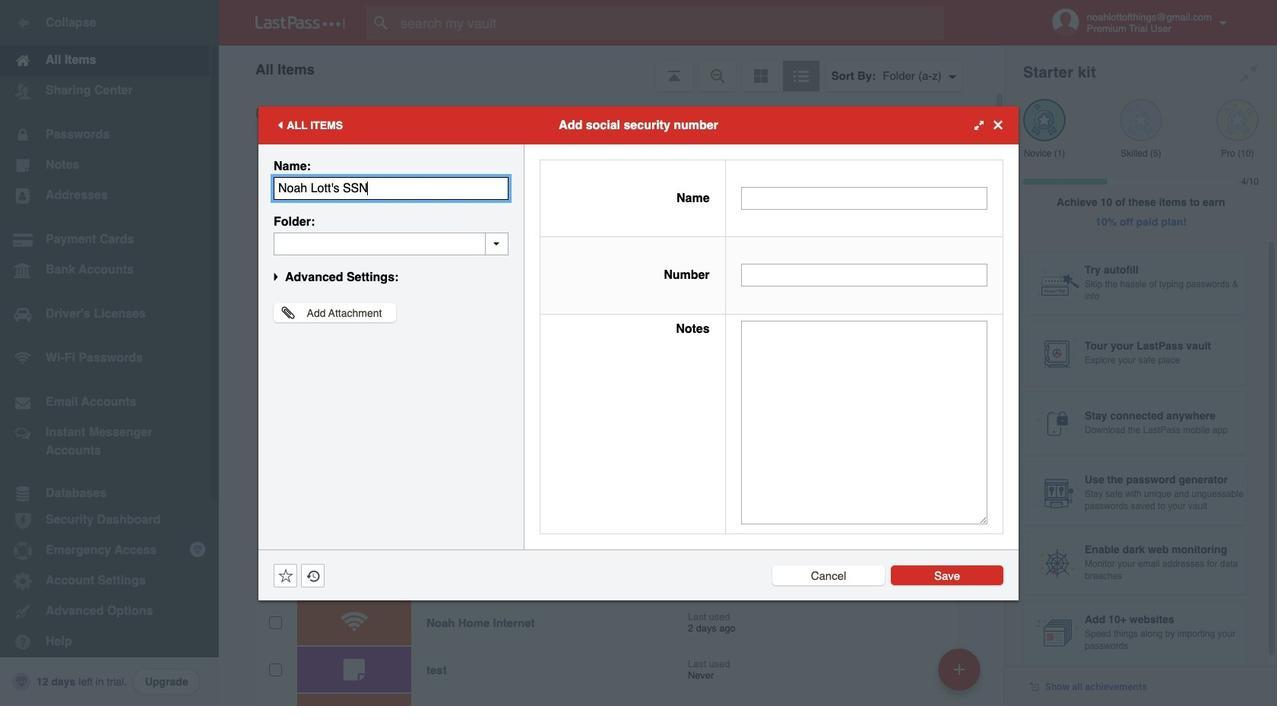 Task type: locate. For each thing, give the bounding box(es) containing it.
None text field
[[274, 177, 509, 200], [741, 187, 988, 210], [274, 232, 509, 255], [741, 321, 988, 524], [274, 177, 509, 200], [741, 187, 988, 210], [274, 232, 509, 255], [741, 321, 988, 524]]

dialog
[[259, 106, 1019, 600]]

None text field
[[741, 264, 988, 287]]

new item image
[[954, 664, 965, 675]]

Search search field
[[367, 6, 974, 40]]

main navigation navigation
[[0, 0, 219, 706]]



Task type: vqa. For each thing, say whether or not it's contained in the screenshot.
text field
yes



Task type: describe. For each thing, give the bounding box(es) containing it.
search my vault text field
[[367, 6, 974, 40]]

new item navigation
[[933, 644, 990, 706]]

lastpass image
[[256, 16, 345, 30]]

vault options navigation
[[219, 46, 1005, 91]]



